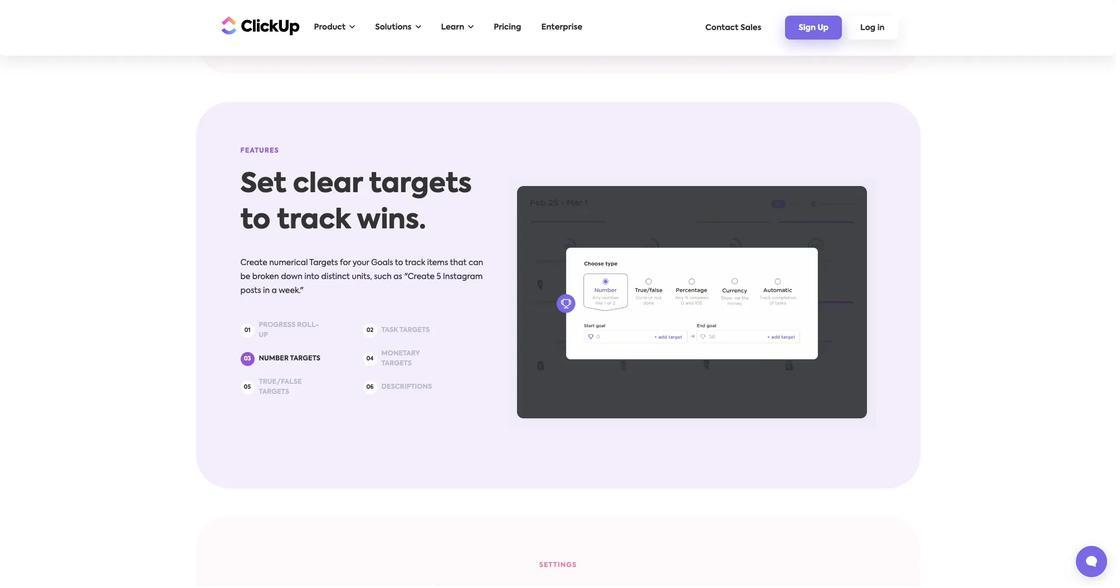 Task type: locate. For each thing, give the bounding box(es) containing it.
sign up
[[799, 24, 829, 32]]

targets for task targets
[[400, 328, 430, 334]]

as
[[394, 273, 403, 281]]

track
[[277, 208, 351, 235], [405, 260, 425, 267]]

features
[[241, 148, 279, 155]]

progress roll- up
[[259, 323, 319, 339]]

in
[[878, 24, 885, 32], [263, 287, 270, 295]]

targets
[[310, 260, 338, 267], [400, 328, 430, 334], [290, 356, 321, 363], [382, 361, 412, 368], [259, 389, 289, 396]]

0 vertical spatial track
[[277, 208, 351, 235]]

track inside create numerical targets for your goals to track items that can be broken down into distinct units, such as "create 5 instagram posts in a week."
[[405, 260, 425, 267]]

targets down the monetary
[[382, 361, 412, 368]]

such
[[374, 273, 392, 281]]

enterprise link
[[536, 16, 588, 39]]

track up "create
[[405, 260, 425, 267]]

to down set
[[241, 208, 271, 235]]

true/false
[[259, 379, 302, 386]]

targets down the true/false
[[259, 389, 289, 396]]

pricing
[[494, 23, 522, 31]]

0 horizontal spatial track
[[277, 208, 351, 235]]

sign up button
[[786, 16, 843, 39]]

number target.png image
[[508, 178, 876, 428]]

targets for number targets
[[290, 356, 321, 363]]

numerical
[[269, 260, 308, 267]]

to inside create numerical targets for your goals to track items that can be broken down into distinct units, such as "create 5 instagram posts in a week."
[[395, 260, 404, 267]]

can
[[469, 260, 484, 267]]

targets right "number"
[[290, 356, 321, 363]]

your
[[353, 260, 369, 267]]

learn button
[[436, 16, 480, 39]]

sign
[[799, 24, 816, 32]]

targets for monetary targets
[[382, 361, 412, 368]]

targets inside monetary targets
[[382, 361, 412, 368]]

create
[[241, 260, 268, 267]]

log
[[861, 24, 876, 32]]

pricing link
[[489, 16, 527, 39]]

settings
[[540, 563, 577, 570]]

1 horizontal spatial to
[[395, 260, 404, 267]]

product button
[[309, 16, 361, 39]]

targets up into
[[310, 260, 338, 267]]

0 horizontal spatial to
[[241, 208, 271, 235]]

targets for true/false targets
[[259, 389, 289, 396]]

0 horizontal spatial in
[[263, 287, 270, 295]]

targets inside true/false targets
[[259, 389, 289, 396]]

1 vertical spatial track
[[405, 260, 425, 267]]

descriptions
[[382, 384, 432, 391]]

broken
[[253, 273, 279, 281]]

set
[[241, 172, 287, 199]]

to
[[241, 208, 271, 235], [395, 260, 404, 267]]

goals
[[371, 260, 393, 267]]

clear
[[293, 172, 363, 199]]

items
[[427, 260, 449, 267]]

1 horizontal spatial track
[[405, 260, 425, 267]]

to up as
[[395, 260, 404, 267]]

progress
[[259, 323, 296, 329]]

1 vertical spatial in
[[263, 287, 270, 295]]

task targets
[[382, 328, 430, 334]]

solutions
[[375, 23, 412, 31]]

targets right task
[[400, 328, 430, 334]]

down
[[281, 273, 303, 281]]

up
[[259, 333, 268, 339]]

clickup image
[[218, 15, 300, 36]]

0 vertical spatial to
[[241, 208, 271, 235]]

1 horizontal spatial in
[[878, 24, 885, 32]]

1 vertical spatial to
[[395, 260, 404, 267]]

track down clear
[[277, 208, 351, 235]]

in left a
[[263, 287, 270, 295]]

in right log
[[878, 24, 885, 32]]



Task type: describe. For each thing, give the bounding box(es) containing it.
0 vertical spatial in
[[878, 24, 885, 32]]

targets inside create numerical targets for your goals to track items that can be broken down into distinct units, such as "create 5 instagram posts in a week."
[[310, 260, 338, 267]]

distinct
[[322, 273, 350, 281]]

instagram
[[443, 273, 483, 281]]

contact sales button
[[700, 18, 767, 37]]

week."
[[279, 287, 304, 295]]

number targets
[[259, 356, 321, 363]]

5
[[437, 273, 441, 281]]

create numerical targets for your goals to track items that can be broken down into distinct units, such as "create 5 instagram posts in a week."
[[241, 260, 484, 295]]

that
[[450, 260, 467, 267]]

log in link
[[848, 16, 899, 39]]

roll-
[[297, 323, 319, 329]]

contact sales
[[706, 24, 762, 32]]

targets
[[369, 172, 472, 199]]

set clear targets to track wins.
[[241, 172, 472, 235]]

sales
[[741, 24, 762, 32]]

contact
[[706, 24, 739, 32]]

be
[[241, 273, 251, 281]]

in inside create numerical targets for your goals to track items that can be broken down into distinct units, such as "create 5 instagram posts in a week."
[[263, 287, 270, 295]]

a
[[272, 287, 277, 295]]

units,
[[352, 273, 372, 281]]

into
[[305, 273, 320, 281]]

wins.
[[357, 208, 426, 235]]

true/false targets
[[259, 379, 302, 396]]

enterprise
[[542, 23, 583, 31]]

monetary
[[382, 351, 420, 358]]

number
[[259, 356, 289, 363]]

posts
[[241, 287, 261, 295]]

"create
[[404, 273, 435, 281]]

learn
[[441, 23, 465, 31]]

monetary targets
[[382, 351, 420, 368]]

solutions button
[[370, 16, 427, 39]]

log in
[[861, 24, 885, 32]]

up
[[818, 24, 829, 32]]

task
[[382, 328, 398, 334]]

track inside set clear targets to track wins.
[[277, 208, 351, 235]]

for
[[340, 260, 351, 267]]

product
[[314, 23, 346, 31]]

to inside set clear targets to track wins.
[[241, 208, 271, 235]]



Task type: vqa. For each thing, say whether or not it's contained in the screenshot.
to in Set Clear Targets To Track Wins.
yes



